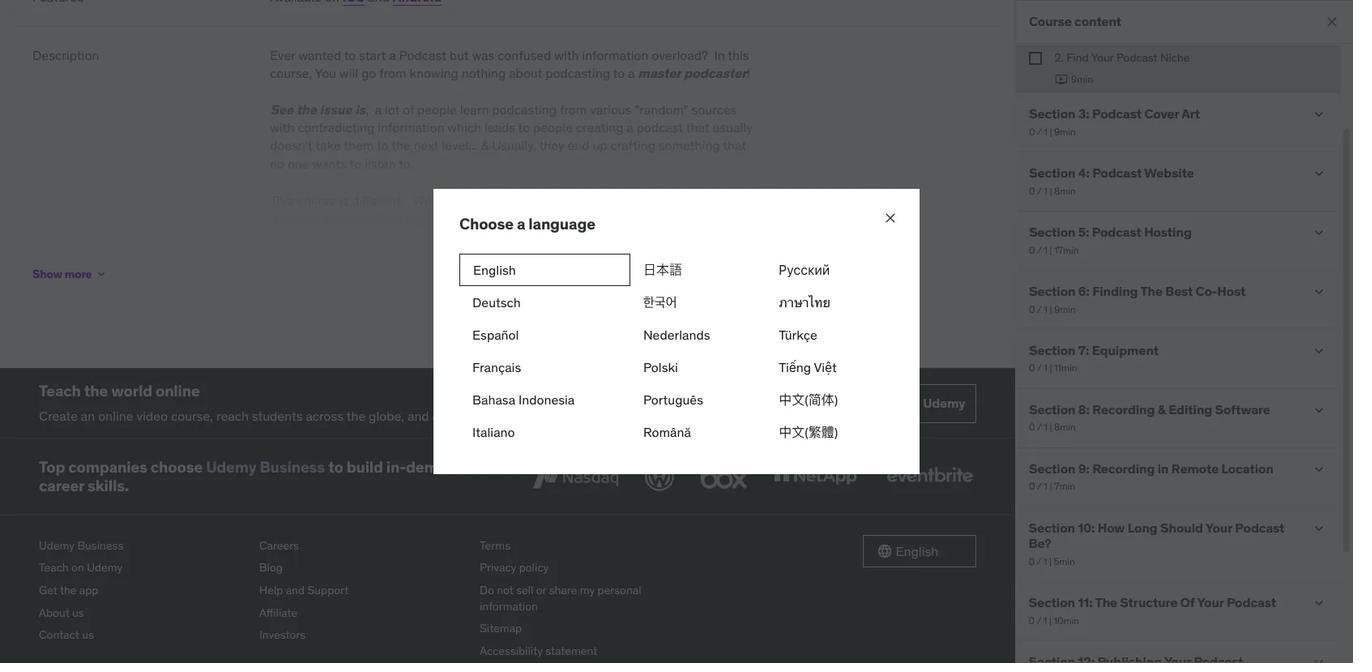 Task type: vqa. For each thing, say whether or not it's contained in the screenshot.
0 / 1 | 8Min to the bottom
yes



Task type: locate. For each thing, give the bounding box(es) containing it.
0 vertical spatial and
[[408, 408, 429, 424]]

2 | from the top
[[1050, 184, 1052, 197]]

tiếng việt link
[[766, 351, 894, 383]]

of
[[403, 101, 414, 117], [559, 246, 572, 263]]

0 horizontal spatial business
[[77, 538, 123, 553]]

terms
[[480, 538, 511, 553]]

english up "his"
[[473, 262, 516, 278]]

you
[[315, 65, 336, 81], [356, 246, 378, 263]]

0 horizontal spatial that
[[687, 119, 710, 135]]

1 vertical spatial english
[[896, 543, 939, 559]]

1 horizontal spatial telling
[[691, 192, 727, 208]]

1 for 1st small image from the bottom
[[1044, 555, 1048, 567]]

from down choose a language at the left
[[503, 246, 530, 263]]

of inside one of the world's best podcast consultant. his course simple, yet powerful.   he doesn't waste time telling you his life stories, instead,  he will craft you into a master podcaster!    let's start this journey now!
[[559, 246, 572, 263]]

1 horizontal spatial learn
[[460, 101, 489, 117]]

podcast right your
[[1117, 50, 1158, 65]]

telling
[[691, 192, 727, 208], [336, 301, 372, 317]]

eventbrite image
[[883, 459, 976, 495]]

xsmall image
[[1029, 52, 1042, 65], [95, 268, 108, 280]]

podcast up knowing
[[399, 47, 447, 63]]

telling up let's
[[336, 301, 372, 317]]

podcast down the "random"
[[637, 119, 684, 135]]

5 1 from the top
[[1044, 362, 1048, 374]]

a right step
[[517, 214, 526, 233]]

you left his
[[375, 301, 395, 317]]

0 vertical spatial 0 / 1 | 8min
[[1029, 184, 1076, 197]]

not
[[645, 192, 664, 208], [497, 583, 514, 597]]

course right "his"
[[496, 283, 535, 299]]

1 0 from the top
[[1029, 125, 1035, 137]]

0 horizontal spatial telling
[[336, 301, 372, 317]]

0 vertical spatial on
[[542, 192, 557, 208]]

6 small image from the top
[[1312, 521, 1328, 537]]

he
[[537, 301, 551, 317]]

1 vertical spatial podcast
[[676, 246, 727, 263]]

box image
[[697, 459, 751, 495]]

deutsch
[[473, 294, 521, 310]]

earn
[[432, 408, 458, 424]]

русский link
[[766, 254, 894, 286]]

0 horizontal spatial people
[[417, 101, 457, 117]]

people up 'they' at the top left of page
[[533, 119, 573, 135]]

from up creating
[[560, 101, 587, 117]]

0 vertical spatial telling
[[691, 192, 727, 208]]

1 vertical spatial one
[[534, 246, 556, 263]]

0 horizontal spatial learn
[[403, 246, 432, 263]]

small image
[[1312, 284, 1328, 300], [1312, 343, 1328, 359], [877, 543, 893, 559], [1312, 595, 1328, 612], [1312, 655, 1328, 663]]

0 / 1 | 8min
[[1029, 184, 1076, 197], [1029, 421, 1076, 433]]

0 horizontal spatial by
[[520, 210, 534, 226]]

this inside ever wanted to start a podcast but was confused with information overload?  in this course, you will go from knowing nothing about podcasting to a
[[728, 47, 750, 63]]

udemy business link up get the app link
[[39, 535, 246, 557]]

contact
[[39, 628, 79, 642]]

small image for 0 / 1 | 10min
[[1312, 595, 1328, 612]]

2 vertical spatial will
[[554, 301, 573, 317]]

information up master
[[582, 47, 649, 63]]

|
[[1050, 125, 1052, 137], [1050, 184, 1052, 197], [1050, 244, 1052, 256], [1050, 303, 1052, 315], [1050, 362, 1052, 374], [1050, 421, 1052, 433], [1050, 480, 1052, 492], [1050, 555, 1052, 567], [1050, 614, 1052, 626]]

personal
[[598, 583, 642, 597]]

podcaster
[[684, 65, 747, 81]]

9min down play find your podcast niche image
[[1054, 125, 1076, 137]]

see the issue is
[[270, 101, 366, 117]]

1 horizontal spatial by
[[628, 192, 642, 208]]

people up which
[[417, 101, 457, 117]]

and left earn
[[408, 408, 429, 424]]

creating
[[576, 119, 624, 135]]

0 / 1 | 8min for 2nd small image from the top
[[1029, 184, 1076, 197]]

skills.
[[87, 476, 129, 495]]

blog link
[[259, 557, 467, 580]]

with right confused
[[555, 47, 579, 63]]

1 horizontal spatial business
[[260, 457, 325, 477]]

but inside this course is different,   we teach you hands on podcasting by not just telling you in theory but also showing you exactly step by step.
[[324, 210, 343, 226]]

0 vertical spatial business
[[260, 457, 325, 477]]

3 0 from the top
[[1029, 244, 1035, 256]]

show
[[32, 266, 62, 281]]

the left the globe,
[[347, 408, 366, 424]]

7 0 from the top
[[1029, 480, 1035, 492]]

5 0 from the top
[[1029, 362, 1035, 374]]

teach the world online create an online video course, reach students across the globe, and earn money
[[39, 381, 500, 424]]

5min
[[1054, 555, 1075, 567]]

română link
[[631, 416, 766, 448]]

9min up 11min
[[1054, 303, 1076, 315]]

0 vertical spatial is
[[355, 101, 366, 117]]

business inside udemy business teach on udemy get the app about us contact us
[[77, 538, 123, 553]]

7 | from the top
[[1050, 480, 1052, 492]]

on inside this course is different,   we teach you hands on podcasting by not just telling you in theory but also showing you exactly step by step.
[[542, 192, 557, 208]]

in up "podcaster"
[[715, 47, 725, 63]]

0 / 1 | 9min up 0 / 1 | 11min
[[1029, 303, 1076, 315]]

1 horizontal spatial one
[[534, 246, 556, 263]]

teach for the
[[39, 381, 81, 400]]

the inside ,  a lot of people learn podcasting from various "random" sources with contradicting information which leads to people creating a podcast that usually doesn't take them to the next level... & usually, they end up crafting something that no one wants to listen to.
[[392, 137, 411, 154]]

the up an
[[84, 381, 108, 400]]

us right about
[[72, 605, 84, 620]]

in inside ever wanted to start a podcast but was confused with information overload?  in this course, you will go from knowing nothing about podcasting to a
[[715, 47, 725, 63]]

small image
[[1312, 106, 1328, 123], [1312, 166, 1328, 182], [1312, 225, 1328, 241], [1312, 402, 1328, 419], [1312, 461, 1328, 478], [1312, 521, 1328, 537]]

1 vertical spatial 8min
[[1054, 421, 1076, 433]]

learn inside ,  a lot of people learn podcasting from various "random" sources with contradicting information which leads to people creating a podcast that usually doesn't take them to the next level... & usually, they end up crafting something that no one wants to listen to.
[[460, 101, 489, 117]]

0 for sixth small image from the bottom
[[1029, 125, 1035, 137]]

of right lot
[[403, 101, 414, 117]]

with inside ,  a lot of people learn podcasting from various "random" sources with contradicting information which leads to people creating a podcast that usually doesn't take them to the next level... & usually, they end up crafting something that no one wants to listen to.
[[270, 119, 295, 135]]

0 / 1 | 9min for small icon associated with 0 / 1 | 9min
[[1029, 303, 1076, 315]]

中文(繁體) link
[[766, 416, 894, 448]]

across
[[306, 408, 344, 424]]

to right wanted
[[344, 47, 356, 63]]

online right an
[[98, 408, 133, 424]]

you right just
[[730, 192, 751, 208]]

0 vertical spatial podcast
[[637, 119, 684, 135]]

now!
[[476, 319, 505, 335]]

start down his
[[375, 319, 402, 335]]

ภาษาไทย
[[779, 294, 831, 310]]

careers
[[259, 538, 299, 553]]

1 vertical spatial xsmall image
[[95, 268, 108, 280]]

english inside choose a language dialog
[[473, 262, 516, 278]]

business up the "app"
[[77, 538, 123, 553]]

app
[[79, 583, 99, 597]]

the right get
[[60, 583, 77, 597]]

podcasting up 'language'
[[560, 192, 625, 208]]

start up go
[[359, 47, 386, 63]]

0 horizontal spatial xsmall image
[[95, 268, 108, 280]]

but left also
[[324, 210, 343, 226]]

0 vertical spatial by
[[628, 192, 642, 208]]

4 0 from the top
[[1029, 303, 1035, 315]]

one
[[288, 156, 309, 172], [534, 246, 556, 263]]

0 vertical spatial but
[[450, 47, 469, 63]]

a left lot
[[375, 101, 382, 117]]

2 horizontal spatial from
[[560, 101, 587, 117]]

7 1 from the top
[[1044, 480, 1048, 492]]

8min up 7min
[[1054, 421, 1076, 433]]

you
[[606, 301, 632, 317]]

1 vertical spatial podcasting
[[435, 246, 500, 263]]

but
[[450, 47, 469, 63], [324, 210, 343, 226]]

by down hands
[[520, 210, 534, 226]]

udemy business link down students at the bottom left
[[206, 457, 325, 477]]

1 vertical spatial course,
[[171, 408, 213, 424]]

3 | from the top
[[1050, 244, 1052, 256]]

0 vertical spatial information
[[582, 47, 649, 63]]

no
[[270, 156, 285, 172]]

1 vertical spatial in
[[270, 246, 281, 263]]

0 horizontal spatial from
[[379, 65, 407, 81]]

xsmall image inside show more button
[[95, 268, 108, 280]]

world's
[[598, 246, 643, 263]]

reach
[[216, 408, 249, 424]]

1 horizontal spatial information
[[480, 599, 538, 613]]

0 / 1 | 9min down play find your podcast niche image
[[1029, 125, 1076, 137]]

one right no
[[288, 156, 309, 172]]

1 0 / 1 | 8min from the top
[[1029, 184, 1076, 197]]

1 for 3rd small image from the top of the sidebar element
[[1044, 244, 1048, 256]]

5 / from the top
[[1037, 362, 1042, 374]]

1 horizontal spatial this
[[405, 319, 426, 335]]

netapp image
[[771, 459, 864, 495]]

udemy up get
[[39, 538, 75, 553]]

5 | from the top
[[1050, 362, 1052, 374]]

niche
[[1161, 50, 1191, 65]]

1 vertical spatial is
[[339, 192, 349, 208]]

us right contact
[[82, 628, 94, 642]]

1 vertical spatial start
[[375, 319, 402, 335]]

1 vertical spatial but
[[324, 210, 343, 226]]

8 1 from the top
[[1044, 555, 1048, 567]]

中文(繁體)
[[779, 424, 839, 440]]

information inside terms privacy policy do not sell or share my personal information sitemap accessibility statement
[[480, 599, 538, 613]]

podcast right best
[[676, 246, 727, 263]]

4 / from the top
[[1037, 303, 1042, 315]]

0 vertical spatial not
[[645, 192, 664, 208]]

confused
[[498, 47, 552, 63]]

0 for 1st small image from the bottom
[[1029, 555, 1035, 567]]

中文(简体) link
[[766, 383, 894, 416]]

theory
[[283, 210, 321, 226]]

4 | from the top
[[1050, 303, 1052, 315]]

not left just
[[645, 192, 664, 208]]

his
[[399, 301, 415, 317]]

8min for 2nd small image from the top
[[1054, 184, 1076, 197]]

1 vertical spatial telling
[[336, 301, 372, 317]]

0 horizontal spatial one
[[288, 156, 309, 172]]

accessibility
[[480, 643, 543, 658]]

of down 'language'
[[559, 246, 572, 263]]

| for sixth small image from the bottom
[[1050, 125, 1052, 137]]

course
[[1029, 13, 1072, 30]]

a right into
[[661, 301, 668, 317]]

5 small image from the top
[[1312, 461, 1328, 478]]

teach inside 'teach the world online create an online video course, reach students across the globe, and earn money'
[[39, 381, 81, 400]]

6 | from the top
[[1050, 421, 1052, 433]]

is
[[355, 101, 366, 117], [339, 192, 349, 208]]

1 horizontal spatial but
[[450, 47, 469, 63]]

italiano link
[[460, 416, 631, 448]]

6 0 from the top
[[1029, 421, 1035, 433]]

podcasting
[[546, 65, 610, 81], [492, 101, 557, 117]]

to left build
[[328, 457, 343, 477]]

create
[[39, 408, 78, 424]]

1 vertical spatial learn
[[403, 246, 432, 263]]

"random"
[[635, 101, 689, 117]]

accessibility statement link
[[480, 640, 687, 663]]

1 vertical spatial not
[[497, 583, 514, 597]]

1 horizontal spatial doesn't
[[687, 283, 729, 299]]

course, inside 'teach the world online create an online video course, reach students across the globe, and earn money'
[[171, 408, 213, 424]]

not right "do"
[[497, 583, 514, 597]]

2 0 from the top
[[1029, 184, 1035, 197]]

business down students at the bottom left
[[260, 457, 325, 477]]

one of the world's best podcast consultant. his course simple, yet powerful.   he doesn't waste time telling you his life stories, instead,  he will craft you into a master podcaster!    let's start this journey now!
[[270, 246, 729, 335]]

this inside one of the world's best podcast consultant. his course simple, yet powerful.   he doesn't waste time telling you his life stories, instead,  he will craft you into a master podcaster!    let's start this journey now!
[[405, 319, 426, 335]]

0 / 1 | 17min
[[1029, 244, 1079, 256]]

0 / 1 | 11min
[[1029, 362, 1077, 374]]

top companies choose udemy business
[[39, 457, 325, 477]]

go
[[362, 65, 376, 81]]

2 0 / 1 | 8min from the top
[[1029, 421, 1076, 433]]

0 horizontal spatial with
[[270, 119, 295, 135]]

you down wanted
[[315, 65, 336, 81]]

1 horizontal spatial podcasting
[[560, 192, 625, 208]]

not inside this course is different,   we teach you hands on podcasting by not just telling you in theory but also showing you exactly step by step.
[[645, 192, 664, 208]]

time
[[307, 301, 333, 317]]

1 vertical spatial of
[[559, 246, 572, 263]]

2 vertical spatial information
[[480, 599, 538, 613]]

they
[[540, 137, 565, 154]]

you
[[470, 192, 491, 208], [730, 192, 751, 208], [424, 210, 445, 226], [375, 301, 395, 317]]

3 1 from the top
[[1044, 244, 1048, 256]]

podcasting inside this course is different,   we teach you hands on podcasting by not just telling you in theory but also showing you exactly step by step.
[[560, 192, 625, 208]]

teach up get
[[39, 560, 69, 575]]

0 horizontal spatial of
[[403, 101, 414, 117]]

0 vertical spatial one
[[288, 156, 309, 172]]

podcasting up leads at the left top
[[492, 101, 557, 117]]

you down also
[[356, 246, 378, 263]]

0 vertical spatial podcasting
[[560, 192, 625, 208]]

start inside one of the world's best podcast consultant. his course simple, yet powerful.   he doesn't waste time telling you his life stories, instead,  he will craft you into a master podcaster!    let's start this journey now!
[[375, 319, 402, 335]]

from right go
[[379, 65, 407, 81]]

0 vertical spatial teach on udemy link
[[857, 384, 976, 423]]

telling right just
[[691, 192, 727, 208]]

0 horizontal spatial doesn't
[[270, 137, 313, 154]]

which
[[448, 119, 482, 135]]

español link
[[460, 319, 631, 351]]

podcast inside sidebar element
[[1117, 50, 1158, 65]]

1 horizontal spatial with
[[555, 47, 579, 63]]

teach on udemy link up about us 'link'
[[39, 557, 246, 580]]

this down his
[[405, 319, 426, 335]]

0 vertical spatial with
[[555, 47, 579, 63]]

globe,
[[369, 408, 405, 424]]

1 vertical spatial business
[[77, 538, 123, 553]]

1 vertical spatial 0 / 1 | 9min
[[1029, 303, 1076, 315]]

online up 'video'
[[156, 381, 200, 400]]

doesn't
[[270, 137, 313, 154], [687, 283, 729, 299]]

showing
[[373, 210, 421, 226]]

6 / from the top
[[1037, 421, 1042, 433]]

contradicting
[[298, 119, 375, 135]]

1 | from the top
[[1050, 125, 1052, 137]]

investors
[[259, 628, 306, 642]]

9 0 from the top
[[1029, 614, 1035, 626]]

1 1 from the top
[[1044, 125, 1048, 137]]

teach on udemy link up eventbrite image
[[857, 384, 976, 423]]

8 0 from the top
[[1029, 555, 1035, 567]]

to down them in the left of the page
[[350, 156, 362, 172]]

2 8min from the top
[[1054, 421, 1076, 433]]

0 horizontal spatial podcasting
[[435, 246, 500, 263]]

français
[[473, 359, 521, 375]]

step.
[[537, 210, 565, 226]]

from inside ,  a lot of people learn podcasting from various "random" sources with contradicting information which leads to people creating a podcast that usually doesn't take them to the next level... & usually, they end up crafting something that no one wants to listen to.
[[560, 101, 587, 117]]

will inside one of the world's best podcast consultant. his course simple, yet powerful.   he doesn't waste time telling you his life stories, instead,  he will craft you into a master podcaster!    let's start this journey now!
[[554, 301, 573, 317]]

will down the simple,
[[554, 301, 573, 317]]

0 horizontal spatial podcast
[[399, 47, 447, 63]]

on up eventbrite image
[[906, 395, 921, 411]]

2 vertical spatial this
[[405, 319, 426, 335]]

1 horizontal spatial english
[[896, 543, 939, 559]]

information inside ever wanted to start a podcast but was confused with information overload?  in this course, you will go from knowing nothing about podcasting to a
[[582, 47, 649, 63]]

this up "!"
[[728, 47, 750, 63]]

0 horizontal spatial not
[[497, 583, 514, 597]]

0 vertical spatial start
[[359, 47, 386, 63]]

0 horizontal spatial this
[[284, 246, 305, 263]]

podcasting down 'choose'
[[435, 246, 500, 263]]

9 | from the top
[[1050, 614, 1052, 626]]

help and support link
[[259, 580, 467, 602]]

but inside ever wanted to start a podcast but was confused with information overload?  in this course, you will go from knowing nothing about podcasting to a
[[450, 47, 469, 63]]

4 1 from the top
[[1044, 303, 1048, 315]]

2 1 from the top
[[1044, 184, 1048, 197]]

this up consultant.
[[284, 246, 305, 263]]

is inside this course is different,   we teach you hands on podcasting by not just telling you in theory but also showing you exactly step by step.
[[339, 192, 349, 208]]

next
[[414, 137, 439, 154]]

about
[[509, 65, 543, 81]]

2 horizontal spatial will
[[554, 301, 573, 317]]

0 / 1 | 8min up 0 / 1 | 7min
[[1029, 421, 1076, 433]]

by left just
[[628, 192, 642, 208]]

0 horizontal spatial on
[[71, 560, 84, 575]]

1 vertical spatial online
[[98, 408, 133, 424]]

terms privacy policy do not sell or share my personal information sitemap accessibility statement
[[480, 538, 642, 658]]

will down showing
[[381, 246, 400, 263]]

learn up which
[[460, 101, 489, 117]]

0 vertical spatial course
[[297, 192, 336, 208]]

0 vertical spatial this
[[728, 47, 750, 63]]

6 1 from the top
[[1044, 421, 1048, 433]]

9min
[[1071, 73, 1093, 85], [1054, 125, 1076, 137], [1054, 303, 1076, 315]]

1
[[1044, 125, 1048, 137], [1044, 184, 1048, 197], [1044, 244, 1048, 256], [1044, 303, 1048, 315], [1044, 362, 1048, 374], [1044, 421, 1048, 433], [1044, 480, 1048, 492], [1044, 555, 1048, 567], [1044, 614, 1048, 626]]

online
[[156, 381, 200, 400], [98, 408, 133, 424]]

9 1 from the top
[[1044, 614, 1048, 626]]

8min up 17min
[[1054, 184, 1076, 197]]

the left world's
[[575, 246, 595, 263]]

xsmall image left the 2. at the right
[[1029, 52, 1042, 65]]

teach up 中文(繁體) link
[[868, 395, 903, 411]]

with down see
[[270, 119, 295, 135]]

podcast inside one of the world's best podcast consultant. his course simple, yet powerful.   he doesn't waste time telling you his life stories, instead,  he will craft you into a master podcaster!    let's start this journey now!
[[676, 246, 727, 263]]

1 vertical spatial on
[[906, 395, 921, 411]]

with inside ever wanted to start a podcast but was confused with information overload?  in this course, you will go from knowing nothing about podcasting to a
[[555, 47, 579, 63]]

course up theory
[[297, 192, 336, 208]]

1 8min from the top
[[1054, 184, 1076, 197]]

7 / from the top
[[1037, 480, 1042, 492]]

udemy up eventbrite image
[[923, 395, 966, 411]]

information up next
[[378, 119, 445, 135]]

course, down ever
[[270, 65, 312, 81]]

information down sell
[[480, 599, 538, 613]]

information
[[582, 47, 649, 63], [378, 119, 445, 135], [480, 599, 538, 613]]

blog
[[259, 560, 283, 575]]

sell
[[517, 583, 534, 597]]

0 horizontal spatial information
[[378, 119, 445, 135]]

0 horizontal spatial but
[[324, 210, 343, 226]]

and right help
[[286, 583, 305, 597]]

8min for fourth small image
[[1054, 421, 1076, 433]]

them
[[344, 137, 374, 154]]

that down usually
[[723, 137, 747, 154]]

on up the step.
[[542, 192, 557, 208]]

8 | from the top
[[1050, 555, 1052, 567]]

doesn't up no
[[270, 137, 313, 154]]

0 horizontal spatial will
[[340, 65, 358, 81]]

1 vertical spatial that
[[723, 137, 747, 154]]

0 horizontal spatial course,
[[171, 408, 213, 424]]

türkçe
[[779, 327, 818, 343]]

0 / 1 | 8min up 0 / 1 | 17min
[[1029, 184, 1076, 197]]

podcast
[[399, 47, 447, 63], [1117, 50, 1158, 65]]

knowing
[[410, 65, 459, 81]]

9min right play find your podcast niche image
[[1071, 73, 1093, 85]]

in up consultant.
[[270, 246, 281, 263]]

0 vertical spatial doesn't
[[270, 137, 313, 154]]

choose a language dialog
[[434, 189, 920, 474]]

content
[[1075, 13, 1122, 30]]

1 for fifth small image from the top
[[1044, 480, 1048, 492]]

0 horizontal spatial course
[[297, 192, 336, 208]]

but left the was
[[450, 47, 469, 63]]

0 vertical spatial from
[[379, 65, 407, 81]]

on up the "app"
[[71, 560, 84, 575]]

1 0 / 1 | 9min from the top
[[1029, 125, 1076, 137]]

1 vertical spatial people
[[533, 119, 573, 135]]

1 horizontal spatial podcast
[[1117, 50, 1158, 65]]

tiếng
[[779, 359, 812, 375]]

students
[[252, 408, 303, 424]]

xsmall image right more
[[95, 268, 108, 280]]

podcast inside ,  a lot of people learn podcasting from various "random" sources with contradicting information which leads to people creating a podcast that usually doesn't take them to the next level... & usually, they end up crafting something that no one wants to listen to.
[[637, 119, 684, 135]]

course, right 'video'
[[171, 408, 213, 424]]

0 horizontal spatial and
[[286, 583, 305, 597]]

1 vertical spatial from
[[560, 101, 587, 117]]

1 horizontal spatial and
[[408, 408, 429, 424]]

from for podcasting
[[560, 101, 587, 117]]

0 horizontal spatial english
[[473, 262, 516, 278]]

learn for will
[[403, 246, 432, 263]]

investors link
[[259, 624, 467, 647]]

show more button
[[32, 258, 108, 290]]

the right see
[[296, 101, 317, 117]]

1 vertical spatial course
[[496, 283, 535, 299]]

0 vertical spatial of
[[403, 101, 414, 117]]

with
[[555, 47, 579, 63], [270, 119, 295, 135]]

2 0 / 1 | 9min from the top
[[1029, 303, 1076, 315]]



Task type: describe. For each thing, give the bounding box(es) containing it.
choose
[[151, 457, 203, 477]]

just
[[667, 192, 688, 208]]

start inside ever wanted to start a podcast but was confused with information overload?  in this course, you will go from knowing nothing about podcasting to a
[[359, 47, 386, 63]]

something
[[659, 137, 720, 154]]

русский
[[779, 262, 830, 278]]

podcasting inside ,  a lot of people learn podcasting from various "random" sources with contradicting information which leads to people creating a podcast that usually doesn't take them to the next level... & usually, they end up crafting something that no one wants to listen to.
[[492, 101, 557, 117]]

0 vertical spatial that
[[687, 119, 710, 135]]

this
[[270, 192, 294, 208]]

0 vertical spatial xsmall image
[[1029, 52, 1042, 65]]

0 / 1 | 7min
[[1029, 480, 1075, 492]]

2 horizontal spatial on
[[906, 395, 921, 411]]

about
[[39, 605, 70, 620]]

close modal image
[[883, 210, 899, 226]]

a inside one of the world's best podcast consultant. his course simple, yet powerful.   he doesn't waste time telling you his life stories, instead,  he will craft you into a master podcaster!    let's start this journey now!
[[661, 301, 668, 317]]

build
[[347, 457, 383, 477]]

11min
[[1054, 362, 1077, 374]]

from for podcasting
[[503, 246, 530, 263]]

volkswagen image
[[642, 459, 677, 495]]

podcast inside ever wanted to start a podcast but was confused with information overload?  in this course, you will go from knowing nothing about podcasting to a
[[399, 47, 447, 63]]

1 / from the top
[[1037, 125, 1042, 137]]

course inside one of the world's best podcast consultant. his course simple, yet powerful.   he doesn't waste time telling you his life stories, instead,  he will craft you into a master podcaster!    let's start this journey now!
[[496, 283, 535, 299]]

to.
[[399, 156, 414, 172]]

doesn't inside ,  a lot of people learn podcasting from various "random" sources with contradicting information which leads to people creating a podcast that usually doesn't take them to the next level... & usually, they end up crafting something that no one wants to listen to.
[[270, 137, 313, 154]]

statement
[[546, 643, 598, 658]]

podcasting inside ever wanted to start a podcast but was confused with information overload?  in this course, you will go from knowing nothing about podcasting to a
[[546, 65, 610, 81]]

course, inside ever wanted to start a podcast but was confused with information overload?  in this course, you will go from knowing nothing about podcasting to a
[[270, 65, 312, 81]]

| for small icon for 0 / 1 | 11min
[[1050, 362, 1052, 374]]

in-
[[387, 457, 406, 477]]

1 for small icon for 0 / 1 | 11min
[[1044, 362, 1048, 374]]

the inside udemy business teach on udemy get the app about us contact us
[[60, 583, 77, 597]]

bahasa
[[473, 391, 516, 408]]

to inside to build in-demand career skills.
[[328, 457, 343, 477]]

on inside udemy business teach on udemy get the app about us contact us
[[71, 560, 84, 575]]

simple,
[[538, 283, 580, 299]]

udemy business teach on udemy get the app about us contact us
[[39, 538, 123, 642]]

udemy up the "app"
[[87, 560, 123, 575]]

get
[[39, 583, 57, 597]]

3 small image from the top
[[1312, 225, 1328, 241]]

português link
[[631, 383, 766, 416]]

english button
[[863, 535, 976, 567]]

1 horizontal spatial people
[[533, 119, 573, 135]]

1 vertical spatial 9min
[[1054, 125, 1076, 137]]

1 small image from the top
[[1312, 106, 1328, 123]]

0 for 2nd small image from the top
[[1029, 184, 1035, 197]]

| for 2nd small image from the top
[[1050, 184, 1052, 197]]

1 vertical spatial by
[[520, 210, 534, 226]]

1 for small icon related to 0 / 1 | 10min
[[1044, 614, 1048, 626]]

and inside careers blog help and support affiliate investors
[[286, 583, 305, 597]]

play find your podcast niche image
[[1055, 73, 1068, 86]]

lot
[[385, 101, 400, 117]]

information for terms privacy policy do not sell or share my personal information sitemap accessibility statement
[[480, 599, 538, 613]]

careers blog help and support affiliate investors
[[259, 538, 349, 642]]

life
[[418, 301, 436, 317]]

polski
[[644, 359, 679, 375]]

17min
[[1054, 244, 1079, 256]]

privacy policy link
[[480, 557, 687, 580]]

1 vertical spatial will
[[381, 246, 400, 263]]

1 horizontal spatial you
[[356, 246, 378, 263]]

share
[[549, 583, 577, 597]]

bahasa indonesia
[[473, 391, 575, 408]]

sidebar element
[[1015, 0, 1354, 663]]

| for fourth small image
[[1050, 421, 1052, 433]]

sitemap link
[[480, 618, 687, 640]]

日本語 link
[[631, 254, 766, 286]]

contact us link
[[39, 624, 246, 647]]

your
[[1092, 50, 1114, 65]]

1 horizontal spatial teach on udemy link
[[857, 384, 976, 423]]

end
[[568, 137, 590, 154]]

will inside ever wanted to start a podcast but was confused with information overload?  in this course, you will go from knowing nothing about podcasting to a
[[340, 65, 358, 81]]

1 for fourth small image
[[1044, 421, 1048, 433]]

master
[[671, 301, 722, 317]]

| for fifth small image from the top
[[1050, 480, 1052, 492]]

affiliate link
[[259, 602, 467, 624]]

0 vertical spatial people
[[417, 101, 457, 117]]

small image inside english button
[[877, 543, 893, 559]]

course content
[[1029, 13, 1122, 30]]

hands
[[494, 192, 539, 208]]

español
[[473, 327, 519, 343]]

0 / 1 | 8min for fourth small image
[[1029, 421, 1076, 433]]

&
[[481, 137, 489, 154]]

ever
[[270, 47, 296, 63]]

a up the crafting
[[627, 119, 634, 135]]

2 vertical spatial 9min
[[1054, 303, 1076, 315]]

4 small image from the top
[[1312, 402, 1328, 419]]

and inside 'teach the world online create an online video course, reach students across the globe, and earn money'
[[408, 408, 429, 424]]

1 vertical spatial teach on udemy link
[[39, 557, 246, 580]]

1 for sixth small image from the bottom
[[1044, 125, 1048, 137]]

0 for 3rd small image from the top of the sidebar element
[[1029, 244, 1035, 256]]

also
[[346, 210, 370, 226]]

0 for fourth small image
[[1029, 421, 1035, 433]]

course inside this course is different,   we teach you hands on podcasting by not just telling you in theory but also showing you exactly step by step.
[[297, 192, 336, 208]]

1 vertical spatial this
[[284, 246, 305, 263]]

2 small image from the top
[[1312, 166, 1328, 182]]

support
[[308, 583, 349, 597]]

or
[[536, 583, 547, 597]]

0 vertical spatial 9min
[[1071, 73, 1093, 85]]

nederlands link
[[631, 319, 766, 351]]

not inside terms privacy policy do not sell or share my personal information sitemap accessibility statement
[[497, 583, 514, 597]]

telling inside one of the world's best podcast consultant. his course simple, yet powerful.   he doesn't waste time telling you his life stories, instead,  he will craft you into a master podcaster!    let's start this journey now!
[[336, 301, 372, 317]]

close course content sidebar image
[[1325, 14, 1341, 30]]

,  a lot of people learn podcasting from various "random" sources with contradicting information which leads to people creating a podcast that usually doesn't take them to the next level... & usually, they end up crafting something that no one wants to listen to.
[[270, 101, 753, 172]]

privacy
[[480, 560, 517, 575]]

of inside ,  a lot of people learn podcasting from various "random" sources with contradicting information which leads to people creating a podcast that usually doesn't take them to the next level... & usually, they end up crafting something that no one wants to listen to.
[[403, 101, 414, 117]]

| for small icon associated with 0 / 1 | 9min
[[1050, 303, 1052, 315]]

ever wanted to start a podcast but was confused with information overload?  in this course, you will go from knowing nothing about podcasting to a
[[270, 47, 750, 81]]

information for ever wanted to start a podcast but was confused with information overload?  in this course, you will go from knowing nothing about podcasting to a
[[582, 47, 649, 63]]

| for small icon related to 0 / 1 | 10min
[[1050, 614, 1052, 626]]

9 / from the top
[[1037, 614, 1042, 626]]

sources
[[692, 101, 737, 117]]

level...
[[442, 137, 478, 154]]

to up listen
[[377, 137, 389, 154]]

italiano
[[473, 424, 515, 440]]

| for 1st small image from the bottom
[[1050, 555, 1052, 567]]

you down teach
[[424, 210, 445, 226]]

português
[[644, 391, 704, 408]]

日本語
[[644, 262, 683, 278]]

1 vertical spatial udemy business link
[[39, 535, 246, 557]]

video
[[137, 408, 168, 424]]

1 horizontal spatial is
[[355, 101, 366, 117]]

was
[[472, 47, 495, 63]]

let's
[[344, 319, 372, 335]]

to up usually,
[[519, 119, 530, 135]]

you inside one of the world's best podcast consultant. his course simple, yet powerful.   he doesn't waste time telling you his life stories, instead,  he will craft you into a master podcaster!    let's start this journey now!
[[375, 301, 395, 317]]

telling inside this course is different,   we teach you hands on podcasting by not just telling you in theory but also showing you exactly step by step.
[[691, 192, 727, 208]]

exactly
[[448, 210, 489, 226]]

việt
[[814, 359, 837, 375]]

find
[[1067, 50, 1089, 65]]

0 for fifth small image from the top
[[1029, 480, 1035, 492]]

from inside ever wanted to start a podcast but was confused with information overload?  in this course, you will go from knowing nothing about podcasting to a
[[379, 65, 407, 81]]

my
[[580, 583, 595, 597]]

nasdaq image
[[529, 459, 622, 495]]

to up various
[[613, 65, 625, 81]]

various
[[590, 101, 632, 117]]

0 horizontal spatial in
[[270, 246, 281, 263]]

1 vertical spatial us
[[82, 628, 94, 642]]

one inside ,  a lot of people learn podcasting from various "random" sources with contradicting information which leads to people creating a podcast that usually doesn't take them to the next level... & usually, they end up crafting something that no one wants to listen to.
[[288, 156, 309, 172]]

teach inside udemy business teach on udemy get the app about us contact us
[[39, 560, 69, 575]]

his
[[474, 283, 493, 299]]

the inside one of the world's best podcast consultant. his course simple, yet powerful.   he doesn't waste time telling you his life stories, instead,  he will craft you into a master podcaster!    let's start this journey now!
[[575, 246, 595, 263]]

0 / 1 | 5min
[[1029, 555, 1075, 567]]

one inside one of the world's best podcast consultant. his course simple, yet powerful.   he doesn't waste time telling you his life stories, instead,  he will craft you into a master podcaster!    let's start this journey now!
[[534, 246, 556, 263]]

1 horizontal spatial online
[[156, 381, 200, 400]]

0 vertical spatial udemy business link
[[206, 457, 325, 477]]

polski link
[[631, 351, 766, 383]]

world
[[111, 381, 152, 400]]

waste
[[270, 301, 304, 317]]

1 for small icon associated with 0 / 1 | 9min
[[1044, 303, 1048, 315]]

into
[[636, 301, 658, 317]]

a inside choose a language dialog
[[517, 214, 526, 233]]

small image for 0 / 1 | 11min
[[1312, 343, 1328, 359]]

language
[[529, 214, 596, 233]]

policy
[[519, 560, 549, 575]]

affiliate
[[259, 605, 298, 620]]

a up lot
[[389, 47, 396, 63]]

| for 3rd small image from the top of the sidebar element
[[1050, 244, 1052, 256]]

small image for 0 / 1 | 9min
[[1312, 284, 1328, 300]]

udemy down reach
[[206, 457, 257, 477]]

teach for on
[[868, 395, 903, 411]]

0 horizontal spatial online
[[98, 408, 133, 424]]

2 / from the top
[[1037, 184, 1042, 197]]

best
[[646, 246, 674, 263]]

1 for 2nd small image from the top
[[1044, 184, 1048, 197]]

!
[[747, 65, 750, 81]]

a left master
[[628, 65, 635, 81]]

terms link
[[480, 535, 687, 557]]

0 / 1 | 10min
[[1029, 614, 1080, 626]]

2. find your podcast niche
[[1055, 50, 1191, 65]]

leads
[[485, 119, 516, 135]]

this course is different,   we teach you hands on podcasting by not just telling you in theory but also showing you exactly step by step.
[[270, 192, 751, 226]]

0 vertical spatial us
[[72, 605, 84, 620]]

0 / 1 | 9min for sixth small image from the bottom
[[1029, 125, 1076, 137]]

8 / from the top
[[1037, 555, 1042, 567]]

learn for people
[[460, 101, 489, 117]]

you inside ever wanted to start a podcast but was confused with information overload?  in this course, you will go from knowing nothing about podcasting to a
[[315, 65, 336, 81]]

nothing
[[462, 65, 506, 81]]

consultant.
[[270, 264, 340, 281]]

3 / from the top
[[1037, 244, 1042, 256]]

english inside button
[[896, 543, 939, 559]]

doesn't inside one of the world's best podcast consultant. his course simple, yet powerful.   he doesn't waste time telling you his life stories, instead,  he will craft you into a master podcaster!    let's start this journey now!
[[687, 283, 729, 299]]

information inside ,  a lot of people learn podcasting from various "random" sources with contradicting information which leads to people creating a podcast that usually doesn't take them to the next level... & usually, they end up crafting something that no one wants to listen to.
[[378, 119, 445, 135]]

you up exactly at the left
[[470, 192, 491, 208]]



